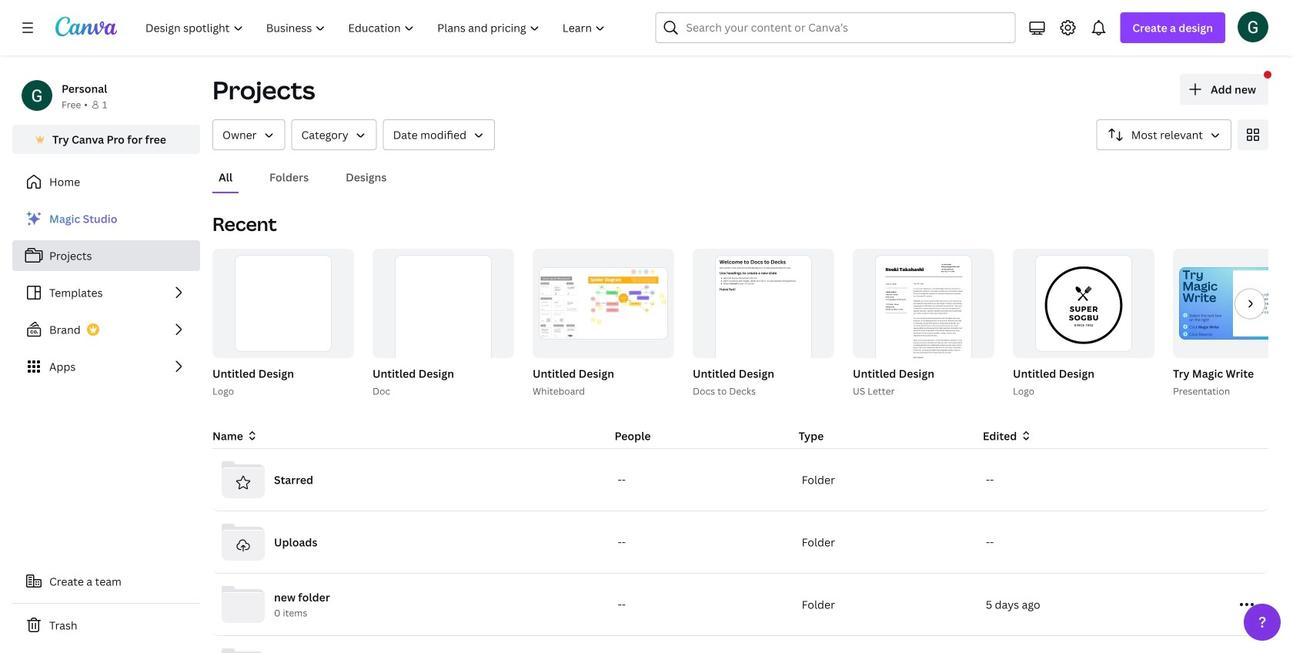 Task type: locate. For each thing, give the bounding box(es) containing it.
Date modified button
[[383, 119, 495, 150]]

group
[[209, 249, 354, 399], [213, 249, 354, 358], [370, 249, 514, 399], [373, 249, 514, 392], [530, 249, 675, 399], [533, 249, 675, 358], [690, 249, 835, 399], [693, 249, 835, 392], [850, 249, 995, 399], [853, 249, 995, 381], [1010, 249, 1155, 399], [1014, 249, 1155, 358], [1171, 249, 1294, 399], [1174, 249, 1294, 358]]

2 group from the left
[[213, 249, 354, 358]]

list
[[12, 203, 200, 382]]

1 group from the left
[[209, 249, 354, 399]]

11 group from the left
[[1010, 249, 1155, 399]]

greg robinson image
[[1238, 11, 1269, 42]]

Category button
[[292, 119, 377, 150]]

Search search field
[[687, 13, 985, 42]]

5 group from the left
[[530, 249, 675, 399]]

4 group from the left
[[373, 249, 514, 392]]

6 group from the left
[[533, 249, 675, 358]]

tooltip
[[1201, 576, 1288, 598]]

None search field
[[656, 12, 1016, 43]]



Task type: vqa. For each thing, say whether or not it's contained in the screenshot.
up
no



Task type: describe. For each thing, give the bounding box(es) containing it.
13 group from the left
[[1171, 249, 1294, 399]]

Sort by button
[[1097, 119, 1232, 150]]

7 group from the left
[[690, 249, 835, 399]]

10 group from the left
[[853, 249, 995, 381]]

12 group from the left
[[1014, 249, 1155, 358]]

9 group from the left
[[850, 249, 995, 399]]

8 group from the left
[[693, 249, 835, 392]]

Owner button
[[213, 119, 285, 150]]

14 group from the left
[[1174, 249, 1294, 358]]

top level navigation element
[[136, 12, 619, 43]]

3 group from the left
[[370, 249, 514, 399]]



